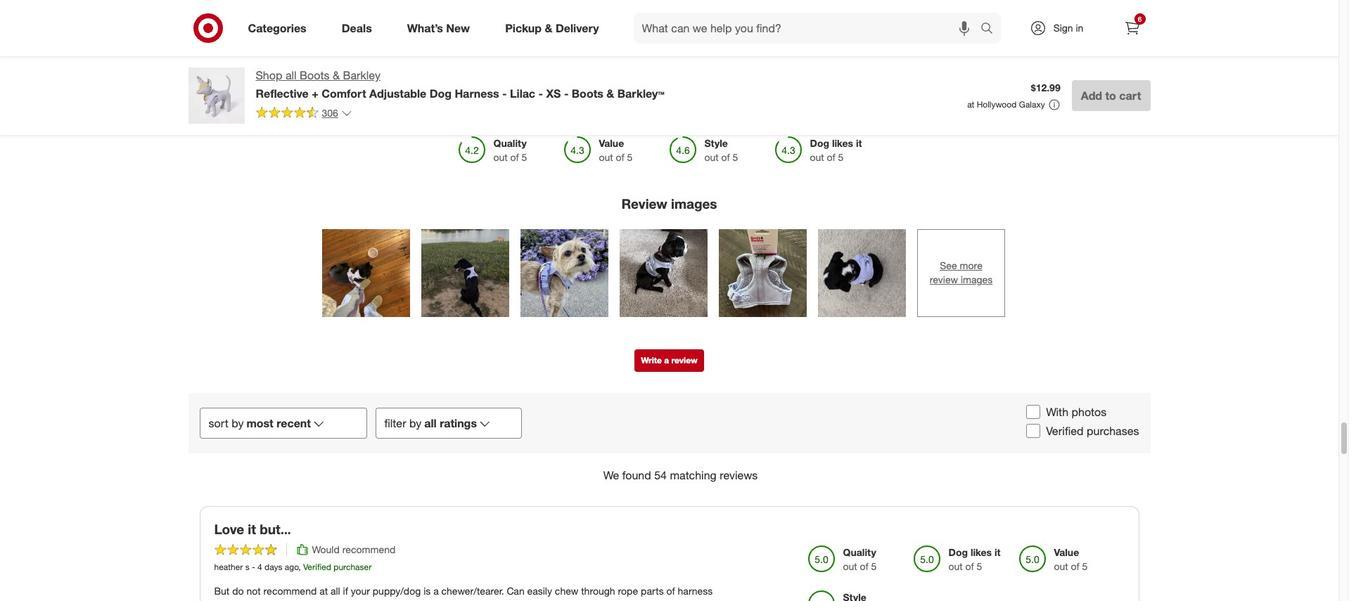 Task type: describe. For each thing, give the bounding box(es) containing it.
5 inside style out of 5
[[733, 151, 738, 163]]

1 horizontal spatial likes
[[971, 547, 992, 559]]

1 vertical spatial boots
[[572, 86, 604, 101]]

image of reflective + comfort adjustable dog harness - lilac - xs - boots & barkley™ image
[[188, 68, 245, 124]]

0 horizontal spatial images
[[671, 196, 717, 212]]

1 vertical spatial it
[[248, 521, 256, 537]]

guest review image 4 of 12, zoom in image
[[620, 229, 708, 317]]

chewer/tearer.
[[442, 586, 504, 598]]

sign in
[[1054, 22, 1084, 34]]

0 vertical spatial dog likes it out of 5
[[810, 137, 862, 163]]

add to cart
[[1081, 89, 1142, 103]]

found
[[623, 468, 651, 482]]

what's new
[[407, 21, 470, 35]]

style out of 5
[[705, 137, 738, 163]]

4
[[258, 562, 262, 573]]

pickup & delivery
[[505, 21, 599, 35]]

0 horizontal spatial recommend
[[264, 586, 317, 598]]

reflective
[[256, 86, 309, 101]]

review images
[[622, 196, 717, 212]]

purchaser
[[334, 562, 372, 573]]

guest review image 5 of 12, zoom in image
[[719, 229, 807, 317]]

harness
[[678, 586, 713, 598]]

heather s - 4 days ago , verified purchaser
[[214, 562, 372, 573]]

harness
[[455, 86, 499, 101]]

quality for value
[[494, 137, 527, 149]]

your
[[351, 586, 370, 598]]

love it but...
[[214, 521, 291, 537]]

sign
[[1054, 22, 1073, 34]]

1 vertical spatial value out of 5
[[1054, 547, 1088, 573]]

add
[[1081, 89, 1103, 103]]

to
[[1106, 89, 1117, 103]]

guest review image 6 of 12, zoom in image
[[818, 229, 906, 317]]

what's
[[407, 21, 443, 35]]

sort
[[209, 416, 229, 431]]

- right xs on the left top of the page
[[564, 86, 569, 101]]

sort by most recent
[[209, 416, 311, 431]]

ratings
[[440, 416, 477, 431]]

not
[[247, 586, 261, 598]]

but
[[214, 586, 230, 598]]

more
[[960, 260, 983, 272]]

but do not recommend at all if your puppy/dog is a chewer/tearer. can easily chew through rope parts of harness
[[214, 586, 713, 598]]

quality for dog
[[843, 547, 877, 559]]

2 vertical spatial it
[[995, 547, 1001, 559]]

comfort
[[322, 86, 366, 101]]

photos
[[1072, 405, 1107, 419]]

306
[[322, 107, 338, 119]]

quality out of 5 for dog
[[843, 547, 877, 573]]

barkley
[[343, 68, 381, 82]]

,
[[298, 562, 301, 573]]

can
[[507, 586, 525, 598]]

through
[[581, 586, 615, 598]]

a inside button
[[664, 355, 669, 366]]

of inside style out of 5
[[722, 151, 730, 163]]

guest review image 2 of 12, zoom in image
[[421, 229, 509, 317]]

heather
[[214, 562, 243, 573]]

deals link
[[330, 13, 390, 44]]

recent
[[277, 416, 311, 431]]

0 horizontal spatial a
[[434, 586, 439, 598]]

0 vertical spatial it
[[856, 137, 862, 149]]

delivery
[[556, 21, 599, 35]]

filter
[[385, 416, 406, 431]]

easily
[[527, 586, 552, 598]]

love
[[214, 521, 244, 537]]

in
[[1076, 22, 1084, 34]]

0 vertical spatial value out of 5
[[599, 137, 633, 163]]

sign in link
[[1018, 13, 1106, 44]]

1 vertical spatial dog
[[949, 547, 968, 559]]

review for see more review images
[[930, 274, 958, 286]]

review
[[622, 196, 668, 212]]

barkley™
[[618, 86, 665, 101]]

reviews
[[720, 468, 758, 482]]

0 horizontal spatial likes
[[832, 137, 854, 149]]

we
[[604, 468, 619, 482]]

see
[[940, 260, 957, 272]]

galaxy
[[1019, 99, 1045, 110]]

With photos checkbox
[[1027, 406, 1041, 420]]

What can we help you find? suggestions appear below search field
[[634, 13, 984, 44]]

style
[[705, 137, 728, 149]]

+
[[312, 86, 319, 101]]

see more review images button
[[918, 229, 1006, 317]]

guest review image 3 of 12, zoom in image
[[521, 229, 609, 317]]

shop all boots & barkley reflective + comfort adjustable dog harness - lilac - xs - boots & barkley™
[[256, 68, 665, 101]]

deals
[[342, 21, 372, 35]]

adjustable
[[369, 86, 427, 101]]



Task type: vqa. For each thing, say whether or not it's contained in the screenshot.
the bottom Terms link
no



Task type: locate. For each thing, give the bounding box(es) containing it.
at hollywood galaxy
[[968, 99, 1045, 110]]

verified
[[1046, 424, 1084, 438], [303, 562, 331, 573]]

write
[[641, 355, 662, 366]]

purchases
[[1087, 424, 1140, 438]]

recommend up purchaser
[[342, 544, 396, 556]]

1 vertical spatial quality
[[843, 547, 877, 559]]

0 vertical spatial all
[[286, 68, 297, 82]]

$12.99
[[1031, 82, 1061, 94]]

by right sort
[[232, 416, 244, 431]]

matching
[[670, 468, 717, 482]]

lilac
[[510, 86, 535, 101]]

1 horizontal spatial recommend
[[342, 544, 396, 556]]

1 horizontal spatial quality out of 5
[[843, 547, 877, 573]]

if
[[343, 586, 348, 598]]

dog
[[430, 86, 452, 101]]

xs
[[546, 86, 561, 101]]

0 horizontal spatial review
[[672, 355, 698, 366]]

1 horizontal spatial images
[[961, 274, 993, 286]]

1 horizontal spatial review
[[930, 274, 958, 286]]

all
[[286, 68, 297, 82], [424, 416, 437, 431], [331, 586, 340, 598]]

1 horizontal spatial dog
[[949, 547, 968, 559]]

by for filter by
[[410, 416, 422, 431]]

write a review
[[641, 355, 698, 366]]

boots
[[300, 68, 330, 82], [572, 86, 604, 101]]

we found 54 matching reviews
[[604, 468, 758, 482]]

2 horizontal spatial it
[[995, 547, 1001, 559]]

54
[[655, 468, 667, 482]]

1 horizontal spatial all
[[331, 586, 340, 598]]

recommend down ago
[[264, 586, 317, 598]]

- left lilac
[[502, 86, 507, 101]]

out
[[494, 151, 508, 163], [599, 151, 613, 163], [705, 151, 719, 163], [810, 151, 825, 163], [843, 561, 858, 573], [949, 561, 963, 573], [1054, 561, 1069, 573]]

verified right ,
[[303, 562, 331, 573]]

pickup & delivery link
[[493, 13, 617, 44]]

1 horizontal spatial value
[[1054, 547, 1080, 559]]

likes
[[832, 137, 854, 149], [971, 547, 992, 559]]

all inside shop all boots & barkley reflective + comfort adjustable dog harness - lilac - xs - boots & barkley™
[[286, 68, 297, 82]]

ago
[[285, 562, 298, 573]]

would recommend
[[312, 544, 396, 556]]

1 vertical spatial dog likes it out of 5
[[949, 547, 1001, 573]]

review right "write" at the left bottom of page
[[672, 355, 698, 366]]

guest review image 1 of 12, zoom in image
[[322, 229, 410, 317]]

days
[[265, 562, 283, 573]]

1 horizontal spatial quality
[[843, 547, 877, 559]]

1 by from the left
[[232, 416, 244, 431]]

0 horizontal spatial quality out of 5
[[494, 137, 527, 163]]

1 horizontal spatial by
[[410, 416, 422, 431]]

1 horizontal spatial at
[[968, 99, 975, 110]]

shop
[[256, 68, 282, 82]]

do
[[232, 586, 244, 598]]

quality out of 5
[[494, 137, 527, 163], [843, 547, 877, 573]]

dog likes it out of 5
[[810, 137, 862, 163], [949, 547, 1001, 573]]

parts
[[641, 586, 664, 598]]

0 horizontal spatial at
[[320, 586, 328, 598]]

1 horizontal spatial dog likes it out of 5
[[949, 547, 1001, 573]]

4.5
[[698, 34, 737, 68]]

0 vertical spatial &
[[545, 21, 553, 35]]

0 vertical spatial value
[[599, 137, 624, 149]]

what's new link
[[395, 13, 488, 44]]

s
[[245, 562, 250, 573]]

review for write a review
[[672, 355, 698, 366]]

2 by from the left
[[410, 416, 422, 431]]

images down more
[[961, 274, 993, 286]]

by for sort by
[[232, 416, 244, 431]]

1 vertical spatial recommend
[[264, 586, 317, 598]]

0 vertical spatial at
[[968, 99, 975, 110]]

2 vertical spatial &
[[607, 86, 615, 101]]

review down "see"
[[930, 274, 958, 286]]

recommend
[[342, 544, 396, 556], [264, 586, 317, 598]]

verified down with
[[1046, 424, 1084, 438]]

0 horizontal spatial all
[[286, 68, 297, 82]]

0 vertical spatial quality
[[494, 137, 527, 149]]

0 horizontal spatial value out of 5
[[599, 137, 633, 163]]

0 vertical spatial likes
[[832, 137, 854, 149]]

a right "write" at the left bottom of page
[[664, 355, 669, 366]]

1 vertical spatial review
[[672, 355, 698, 366]]

1 horizontal spatial value out of 5
[[1054, 547, 1088, 573]]

cart
[[1120, 89, 1142, 103]]

would
[[312, 544, 340, 556]]

search button
[[974, 13, 1008, 46]]

out inside style out of 5
[[705, 151, 719, 163]]

it
[[856, 137, 862, 149], [248, 521, 256, 537], [995, 547, 1001, 559]]

value
[[599, 137, 624, 149], [1054, 547, 1080, 559]]

all up 'reflective' at the left of the page
[[286, 68, 297, 82]]

images inside see more review images
[[961, 274, 993, 286]]

- left xs on the left top of the page
[[539, 86, 543, 101]]

0 vertical spatial quality out of 5
[[494, 137, 527, 163]]

1 vertical spatial likes
[[971, 547, 992, 559]]

but...
[[260, 521, 291, 537]]

most
[[247, 416, 274, 431]]

&
[[545, 21, 553, 35], [333, 68, 340, 82], [607, 86, 615, 101]]

0 vertical spatial a
[[664, 355, 669, 366]]

0 vertical spatial verified
[[1046, 424, 1084, 438]]

1 vertical spatial at
[[320, 586, 328, 598]]

0 horizontal spatial value
[[599, 137, 624, 149]]

1 horizontal spatial &
[[545, 21, 553, 35]]

& right pickup
[[545, 21, 553, 35]]

images right review
[[671, 196, 717, 212]]

0 vertical spatial review
[[930, 274, 958, 286]]

review inside see more review images
[[930, 274, 958, 286]]

1 vertical spatial images
[[961, 274, 993, 286]]

pickup
[[505, 21, 542, 35]]

chew
[[555, 586, 579, 598]]

quality
[[494, 137, 527, 149], [843, 547, 877, 559]]

is
[[424, 586, 431, 598]]

all left the 'if'
[[331, 586, 340, 598]]

0 horizontal spatial dog likes it out of 5
[[810, 137, 862, 163]]

write a review button
[[635, 350, 704, 372]]

images
[[671, 196, 717, 212], [961, 274, 993, 286]]

a
[[664, 355, 669, 366], [434, 586, 439, 598]]

Verified purchases checkbox
[[1027, 424, 1041, 439]]

0 vertical spatial images
[[671, 196, 717, 212]]

2 vertical spatial all
[[331, 586, 340, 598]]

2 horizontal spatial all
[[424, 416, 437, 431]]

1 vertical spatial value
[[1054, 547, 1080, 559]]

boots right xs on the left top of the page
[[572, 86, 604, 101]]

by
[[232, 416, 244, 431], [410, 416, 422, 431]]

puppy/dog
[[373, 586, 421, 598]]

0 horizontal spatial it
[[248, 521, 256, 537]]

hollywood
[[977, 99, 1017, 110]]

boots up + at left top
[[300, 68, 330, 82]]

a right the is
[[434, 586, 439, 598]]

add to cart button
[[1072, 80, 1151, 111]]

see more review images
[[930, 260, 993, 286]]

by right filter
[[410, 416, 422, 431]]

0 horizontal spatial verified
[[303, 562, 331, 573]]

value out of 5
[[599, 137, 633, 163], [1054, 547, 1088, 573]]

1 horizontal spatial it
[[856, 137, 862, 149]]

0 horizontal spatial dog
[[810, 137, 830, 149]]

& up "comfort"
[[333, 68, 340, 82]]

0 vertical spatial boots
[[300, 68, 330, 82]]

rope
[[618, 586, 638, 598]]

categories link
[[236, 13, 324, 44]]

dog
[[810, 137, 830, 149], [949, 547, 968, 559]]

0 horizontal spatial &
[[333, 68, 340, 82]]

6
[[1138, 15, 1142, 23]]

at
[[968, 99, 975, 110], [320, 586, 328, 598]]

with
[[1046, 405, 1069, 419]]

0 horizontal spatial quality
[[494, 137, 527, 149]]

0 horizontal spatial boots
[[300, 68, 330, 82]]

all left ratings
[[424, 416, 437, 431]]

2 horizontal spatial &
[[607, 86, 615, 101]]

with photos
[[1046, 405, 1107, 419]]

search
[[974, 22, 1008, 36]]

1 vertical spatial &
[[333, 68, 340, 82]]

6 link
[[1117, 13, 1148, 44]]

verified purchases
[[1046, 424, 1140, 438]]

1 vertical spatial all
[[424, 416, 437, 431]]

at left 'hollywood'
[[968, 99, 975, 110]]

filter by all ratings
[[385, 416, 477, 431]]

-
[[502, 86, 507, 101], [539, 86, 543, 101], [564, 86, 569, 101], [252, 562, 255, 573]]

1 vertical spatial a
[[434, 586, 439, 598]]

review
[[930, 274, 958, 286], [672, 355, 698, 366]]

0 vertical spatial recommend
[[342, 544, 396, 556]]

- right s
[[252, 562, 255, 573]]

new
[[446, 21, 470, 35]]

& left barkley™
[[607, 86, 615, 101]]

1 horizontal spatial verified
[[1046, 424, 1084, 438]]

review inside button
[[672, 355, 698, 366]]

categories
[[248, 21, 307, 35]]

0 vertical spatial dog
[[810, 137, 830, 149]]

1 vertical spatial verified
[[303, 562, 331, 573]]

of
[[511, 151, 519, 163], [616, 151, 625, 163], [722, 151, 730, 163], [827, 151, 836, 163], [860, 561, 869, 573], [966, 561, 974, 573], [1071, 561, 1080, 573], [667, 586, 675, 598]]

1 horizontal spatial boots
[[572, 86, 604, 101]]

1 vertical spatial quality out of 5
[[843, 547, 877, 573]]

1 horizontal spatial a
[[664, 355, 669, 366]]

0 horizontal spatial by
[[232, 416, 244, 431]]

quality out of 5 for value
[[494, 137, 527, 163]]

at left the 'if'
[[320, 586, 328, 598]]



